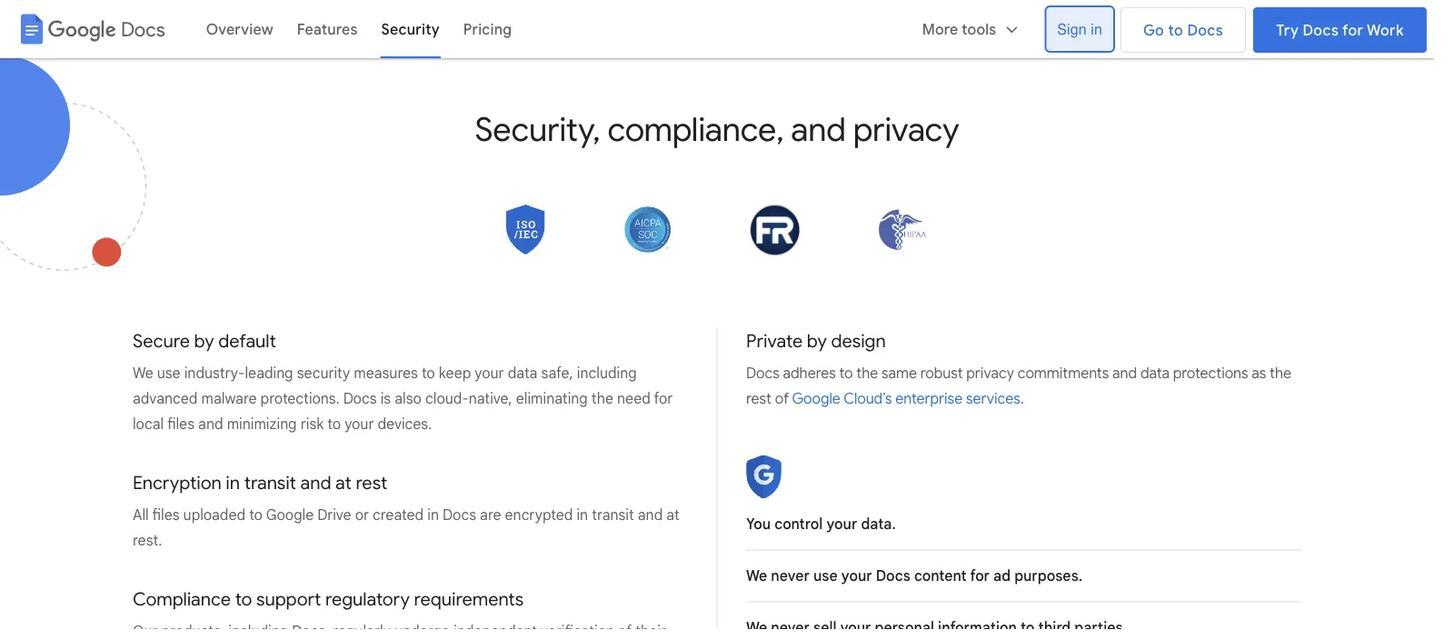 Task type: vqa. For each thing, say whether or not it's contained in the screenshot.
WED, NOV 1 – TUE, NOV 14
no



Task type: describe. For each thing, give the bounding box(es) containing it.
leading
[[245, 364, 293, 382]]

2 horizontal spatial the
[[1270, 364, 1292, 382]]

to right go
[[1169, 21, 1184, 39]]

malware
[[201, 390, 257, 408]]

your up native,
[[475, 364, 504, 382]]

purposes.
[[1015, 567, 1083, 585]]

compliance to support regulatory requirements
[[133, 587, 524, 610]]

enterprise
[[896, 390, 963, 408]]

you control your data.
[[747, 515, 896, 533]]

to left keep
[[422, 364, 435, 382]]

commitments
[[1018, 364, 1110, 382]]

design
[[832, 329, 886, 352]]

we for we use industry-leading security measures to keep your data safe, including advanced malware protections. docs is also cloud-native, eliminating the need for local files and minimizing risk to your devices.
[[133, 364, 153, 382]]

native,
[[469, 390, 513, 408]]

transit inside all files uploaded to google drive or created in docs are encrypted in transit and at rest.
[[592, 506, 634, 524]]

robust
[[921, 364, 964, 382]]

uploaded
[[183, 506, 246, 524]]

work
[[1368, 21, 1405, 39]]

protections.
[[261, 390, 340, 408]]

1 horizontal spatial for
[[971, 567, 990, 585]]

we never use your docs content for ad purposes.
[[747, 567, 1083, 585]]

safe,
[[542, 364, 574, 382]]

advanced
[[133, 390, 198, 408]]

more tools link
[[911, 7, 1032, 51]]

rest inside "docs adheres to the same robust privacy commitments and data protections as the rest of"
[[747, 390, 772, 408]]

docs adheres to the same robust privacy commitments and data protections as the rest of
[[747, 364, 1292, 408]]

in right encrypted
[[577, 506, 589, 524]]

features link
[[285, 7, 370, 51]]

and inside we use industry-leading security measures to keep your data safe, including advanced malware protections. docs is also cloud-native, eliminating the need for local files and minimizing risk to your devices.
[[198, 415, 223, 433]]

secure by default
[[133, 329, 276, 352]]

list containing overview
[[174, 0, 1047, 58]]

to right risk
[[328, 415, 341, 433]]

regulatory
[[326, 587, 410, 610]]

industry-
[[184, 364, 245, 382]]

ad
[[994, 567, 1011, 585]]

in inside sign in link
[[1092, 20, 1103, 37]]

is
[[381, 390, 391, 408]]

are
[[480, 506, 502, 524]]

default
[[218, 329, 276, 352]]

rest.
[[133, 532, 162, 550]]

docs inside we use industry-leading security measures to keep your data safe, including advanced malware protections. docs is also cloud-native, eliminating the need for local files and minimizing risk to your devices.
[[343, 390, 377, 408]]

more tools
[[923, 20, 997, 39]]

at inside all files uploaded to google drive or created in docs are encrypted in transit and at rest.
[[667, 506, 680, 524]]

control
[[775, 515, 823, 533]]

use inside we use industry-leading security measures to keep your data safe, including advanced malware protections. docs is also cloud-native, eliminating the need for local files and minimizing risk to your devices.
[[157, 364, 181, 382]]

the inside we use industry-leading security measures to keep your data safe, including advanced malware protections. docs is also cloud-native, eliminating the need for local files and minimizing risk to your devices.
[[592, 390, 614, 408]]

by for secure
[[194, 329, 214, 352]]

go to docs link
[[1121, 7, 1247, 53]]

your left data.
[[827, 515, 858, 533]]

in right created
[[428, 506, 439, 524]]

also
[[395, 390, 422, 408]]

never
[[771, 567, 810, 585]]

security
[[382, 20, 440, 39]]

1 horizontal spatial use
[[814, 567, 838, 585]]

and inside "docs adheres to the same robust privacy commitments and data protections as the rest of"
[[1113, 364, 1138, 382]]

badge soc image
[[623, 205, 674, 255]]

encrypted
[[505, 506, 573, 524]]

services
[[967, 390, 1021, 408]]

compliance
[[133, 587, 231, 610]]

security, compliance, and privacy
[[475, 109, 960, 150]]

same
[[882, 364, 918, 382]]

go to docs
[[1144, 21, 1224, 39]]

security link
[[370, 7, 452, 51]]

try docs for work
[[1277, 21, 1405, 39]]

your down data.
[[842, 567, 873, 585]]

overview
[[206, 20, 274, 39]]

google cloud's enterprise services link
[[792, 390, 1021, 408]]

cloud's
[[844, 390, 893, 408]]

docs inside "docs adheres to the same robust privacy commitments and data protections as the rest of"
[[747, 364, 780, 382]]

24px image
[[1004, 21, 1021, 38]]

docs link
[[7, 7, 173, 51]]

created
[[373, 506, 424, 524]]

badge fr image
[[750, 204, 801, 255]]

sign in
[[1058, 20, 1103, 37]]



Task type: locate. For each thing, give the bounding box(es) containing it.
for left ad
[[971, 567, 990, 585]]

0 vertical spatial we
[[133, 364, 153, 382]]

0 vertical spatial privacy
[[854, 109, 960, 150]]

the
[[857, 364, 879, 382], [1270, 364, 1292, 382], [592, 390, 614, 408]]

of
[[775, 390, 789, 408]]

1 horizontal spatial google
[[792, 390, 841, 408]]

files
[[167, 415, 195, 433], [152, 506, 180, 524]]

rest left of
[[747, 390, 772, 408]]

1 vertical spatial use
[[814, 567, 838, 585]]

privacy inside "docs adheres to the same robust privacy commitments and data protections as the rest of"
[[967, 364, 1015, 382]]

for right need
[[654, 390, 673, 408]]

as
[[1252, 364, 1267, 382]]

by up 'industry-'
[[194, 329, 214, 352]]

0 vertical spatial at
[[336, 471, 352, 494]]

private by design
[[747, 329, 886, 352]]

secure
[[133, 329, 190, 352]]

go
[[1144, 21, 1165, 39]]

to left support
[[235, 587, 252, 610]]

privacy
[[854, 109, 960, 150], [967, 364, 1015, 382]]

files inside all files uploaded to google drive or created in docs are encrypted in transit and at rest.
[[152, 506, 180, 524]]

use right never
[[814, 567, 838, 585]]

we
[[133, 364, 153, 382], [747, 567, 768, 585]]

1 vertical spatial rest
[[356, 471, 388, 494]]

in up uploaded
[[226, 471, 240, 494]]

keep
[[439, 364, 471, 382]]

transit down minimizing
[[244, 471, 296, 494]]

transit right encrypted
[[592, 506, 634, 524]]

1 horizontal spatial we
[[747, 567, 768, 585]]

the down including
[[592, 390, 614, 408]]

features
[[297, 20, 358, 39]]

0 horizontal spatial google
[[266, 506, 314, 524]]

including
[[577, 364, 637, 382]]

support
[[257, 587, 321, 610]]

0 horizontal spatial we
[[133, 364, 153, 382]]

by
[[194, 329, 214, 352], [807, 329, 827, 352]]

use up advanced
[[157, 364, 181, 382]]

0 vertical spatial for
[[1343, 21, 1364, 39]]

we left never
[[747, 567, 768, 585]]

all
[[133, 506, 149, 524]]

we use industry-leading security measures to keep your data safe, including advanced malware protections. docs is also cloud-native, eliminating the need for local files and minimizing risk to your devices.
[[133, 364, 673, 433]]

cloud-
[[426, 390, 469, 408]]

at
[[336, 471, 352, 494], [667, 506, 680, 524]]

1 horizontal spatial at
[[667, 506, 680, 524]]

data.
[[862, 515, 896, 533]]

files inside we use industry-leading security measures to keep your data safe, including advanced malware protections. docs is also cloud-native, eliminating the need for local files and minimizing risk to your devices.
[[167, 415, 195, 433]]

docs icon image
[[15, 13, 48, 45]]

pricing link
[[452, 7, 524, 51]]

data inside we use industry-leading security measures to keep your data safe, including advanced malware protections. docs is also cloud-native, eliminating the need for local files and minimizing risk to your devices.
[[508, 364, 538, 382]]

.
[[1021, 390, 1025, 408]]

the up cloud's
[[857, 364, 879, 382]]

1 horizontal spatial rest
[[747, 390, 772, 408]]

and inside all files uploaded to google drive or created in docs are encrypted in transit and at rest.
[[638, 506, 663, 524]]

measures
[[354, 364, 418, 382]]

security,
[[475, 109, 600, 150]]

data
[[508, 364, 538, 382], [1141, 364, 1170, 382]]

at up drive
[[336, 471, 352, 494]]

2 by from the left
[[807, 329, 827, 352]]

google inside all files uploaded to google drive or created in docs are encrypted in transit and at rest.
[[266, 506, 314, 524]]

minimizing
[[227, 415, 297, 433]]

1 horizontal spatial the
[[857, 364, 879, 382]]

files down advanced
[[167, 415, 195, 433]]

to up cloud's
[[840, 364, 853, 382]]

1 horizontal spatial data
[[1141, 364, 1170, 382]]

1 vertical spatial transit
[[592, 506, 634, 524]]

files right all
[[152, 506, 180, 524]]

transit
[[244, 471, 296, 494], [592, 506, 634, 524]]

by up adheres
[[807, 329, 827, 352]]

0 horizontal spatial use
[[157, 364, 181, 382]]

1 horizontal spatial by
[[807, 329, 827, 352]]

1 vertical spatial for
[[654, 390, 673, 408]]

0 vertical spatial rest
[[747, 390, 772, 408]]

more
[[923, 20, 959, 39]]

at left you
[[667, 506, 680, 524]]

data for secure by default
[[508, 364, 538, 382]]

badge iso iec image
[[506, 205, 546, 255]]

we up advanced
[[133, 364, 153, 382]]

drive
[[318, 506, 352, 524]]

and
[[791, 109, 846, 150], [1113, 364, 1138, 382], [198, 415, 223, 433], [301, 471, 331, 494], [638, 506, 663, 524]]

badge hipaa image
[[878, 205, 929, 255]]

0 vertical spatial google
[[792, 390, 841, 408]]

need
[[617, 390, 651, 408]]

we for we never use your docs content for ad purposes.
[[747, 567, 768, 585]]

your left devices. at the left of the page
[[345, 415, 374, 433]]

the right as
[[1270, 364, 1292, 382]]

google down adheres
[[792, 390, 841, 408]]

to
[[1169, 21, 1184, 39], [422, 364, 435, 382], [840, 364, 853, 382], [328, 415, 341, 433], [249, 506, 263, 524], [235, 587, 252, 610]]

data for private by design
[[1141, 364, 1170, 382]]

sign
[[1058, 20, 1087, 37]]

requirements
[[414, 587, 524, 610]]

encryption in transit and at rest
[[133, 471, 388, 494]]

2 vertical spatial for
[[971, 567, 990, 585]]

encryption
[[133, 471, 222, 494]]

devices.
[[378, 415, 432, 433]]

private
[[747, 329, 803, 352]]

1 horizontal spatial transit
[[592, 506, 634, 524]]

google down the encryption in transit and at rest
[[266, 506, 314, 524]]

2 horizontal spatial for
[[1343, 21, 1364, 39]]

1 vertical spatial privacy
[[967, 364, 1015, 382]]

0 horizontal spatial privacy
[[854, 109, 960, 150]]

1 by from the left
[[194, 329, 214, 352]]

overview link
[[194, 7, 285, 51]]

1 vertical spatial we
[[747, 567, 768, 585]]

1 vertical spatial files
[[152, 506, 180, 524]]

try docs for work link
[[1254, 7, 1428, 53]]

compliance,
[[608, 109, 784, 150]]

to inside all files uploaded to google drive or created in docs are encrypted in transit and at rest.
[[249, 506, 263, 524]]

data left the protections
[[1141, 364, 1170, 382]]

data left safe,
[[508, 364, 538, 382]]

1 vertical spatial at
[[667, 506, 680, 524]]

tools
[[962, 20, 997, 39]]

or
[[355, 506, 369, 524]]

by for private
[[807, 329, 827, 352]]

0 vertical spatial use
[[157, 364, 181, 382]]

2 data from the left
[[1141, 364, 1170, 382]]

1 vertical spatial google
[[266, 506, 314, 524]]

list
[[174, 0, 1047, 58]]

we inside we use industry-leading security measures to keep your data safe, including advanced malware protections. docs is also cloud-native, eliminating the need for local files and minimizing risk to your devices.
[[133, 364, 153, 382]]

0 horizontal spatial the
[[592, 390, 614, 408]]

0 horizontal spatial data
[[508, 364, 538, 382]]

for left work
[[1343, 21, 1364, 39]]

risk
[[301, 415, 324, 433]]

in
[[1092, 20, 1103, 37], [226, 471, 240, 494], [428, 506, 439, 524], [577, 506, 589, 524]]

to down the encryption in transit and at rest
[[249, 506, 263, 524]]

privacy icon image
[[747, 455, 782, 499]]

rest up 'or'
[[356, 471, 388, 494]]

all files uploaded to google drive or created in docs are encrypted in transit and at rest.
[[133, 506, 680, 550]]

0 horizontal spatial rest
[[356, 471, 388, 494]]

0 horizontal spatial transit
[[244, 471, 296, 494]]

adheres
[[783, 364, 836, 382]]

0 horizontal spatial at
[[336, 471, 352, 494]]

google
[[792, 390, 841, 408], [266, 506, 314, 524]]

use
[[157, 364, 181, 382], [814, 567, 838, 585]]

0 horizontal spatial for
[[654, 390, 673, 408]]

for inside we use industry-leading security measures to keep your data safe, including advanced malware protections. docs is also cloud-native, eliminating the need for local files and minimizing risk to your devices.
[[654, 390, 673, 408]]

sign in link
[[1047, 7, 1114, 51]]

data inside "docs adheres to the same robust privacy commitments and data protections as the rest of"
[[1141, 364, 1170, 382]]

eliminating
[[516, 390, 588, 408]]

google cloud's enterprise services .
[[792, 390, 1025, 408]]

0 vertical spatial transit
[[244, 471, 296, 494]]

local
[[133, 415, 164, 433]]

to inside "docs adheres to the same robust privacy commitments and data protections as the rest of"
[[840, 364, 853, 382]]

in right sign
[[1092, 20, 1103, 37]]

you
[[747, 515, 771, 533]]

0 vertical spatial files
[[167, 415, 195, 433]]

content
[[915, 567, 967, 585]]

pricing
[[464, 20, 512, 39]]

try
[[1277, 21, 1300, 39]]

rest
[[747, 390, 772, 408], [356, 471, 388, 494]]

0 horizontal spatial by
[[194, 329, 214, 352]]

security
[[297, 364, 350, 382]]

1 horizontal spatial privacy
[[967, 364, 1015, 382]]

1 data from the left
[[508, 364, 538, 382]]

docs inside all files uploaded to google drive or created in docs are encrypted in transit and at rest.
[[443, 506, 476, 524]]

protections
[[1174, 364, 1249, 382]]



